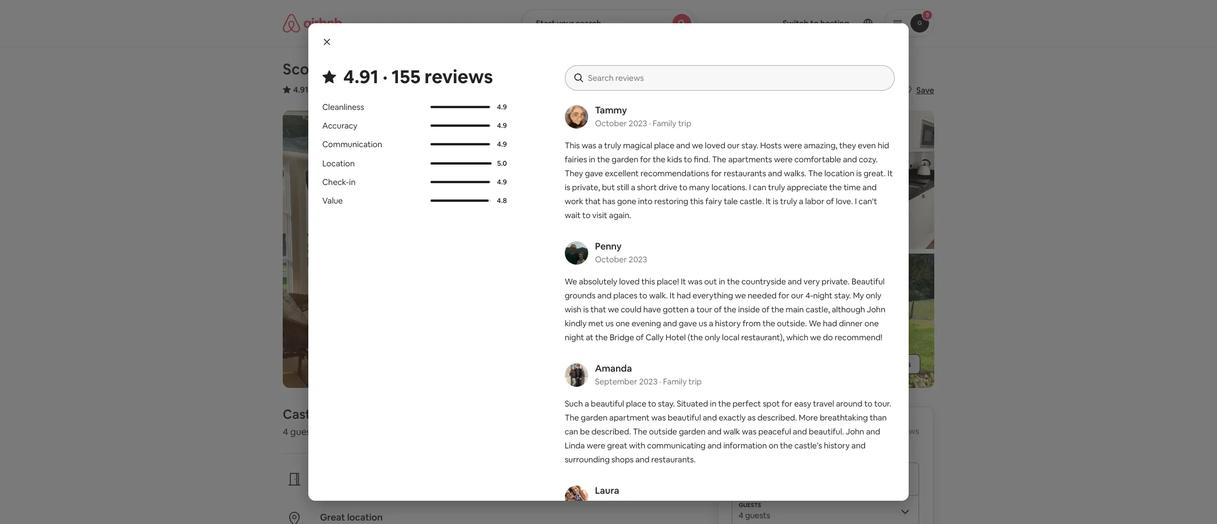Task type: vqa. For each thing, say whether or not it's contained in the screenshot.


Task type: describe. For each thing, give the bounding box(es) containing it.
history inside such a beautiful place to stay.  situated in the perfect spot for easy travel around to tour. the garden apartment was beautiful and exactly as described. more breathtaking than can be described. the outside garden and walk was peaceful and beautiful. john and linda were great with communicating and information on the castle's history and surrounding shops and restaurants.
[[825, 441, 850, 451]]

garden inside this was a truly magical place and we loved our stay.   hosts were amazing, they even hid fairies in the garden for the kids to find.  the apartments were comfortable and cozy. they gave excellent recommendations for restaurants and walks.  the location is great.  it is private, but still a short drive to many locations.  i can truly appreciate the time and work that has gone into restoring this fairy tale castle.  it is truly a labor of love.  i can't wait to visit again.
[[612, 154, 639, 165]]

1 vertical spatial were
[[775, 154, 793, 165]]

place inside this was a truly magical place and we loved our stay.   hosts were amazing, they even hid fairies in the garden for the kids to find.  the apartments were comfortable and cozy. they gave excellent recommendations for restaurants and walks.  the location is great.  it is private, but still a short drive to many locations.  i can truly appreciate the time and work that has gone into restoring this fairy tale castle.  it is truly a labor of love.  i can't wait to visit again.
[[654, 140, 675, 151]]

amanda image
[[565, 364, 588, 387]]

the right 'out'
[[728, 277, 740, 287]]

cleanliness
[[323, 102, 364, 112]]

castle
[[283, 406, 321, 422]]

more
[[799, 413, 819, 423]]

the right the at
[[596, 332, 608, 343]]

hid
[[878, 140, 890, 151]]

tale
[[724, 196, 738, 207]]

1 vertical spatial night
[[565, 332, 584, 343]]

walks.
[[784, 168, 807, 179]]

is up the time
[[857, 168, 862, 179]]

kitchen facilities image
[[777, 111, 935, 249]]

place inside such a beautiful place to stay.  situated in the perfect spot for easy travel around to tour. the garden apartment was beautiful and exactly as described. more breathtaking than can be described. the outside garden and walk was peaceful and beautiful. john and linda were great with communicating and information on the castle's history and surrounding shops and restaurants.
[[626, 399, 647, 409]]

and up kids at the top right of the page
[[677, 140, 691, 151]]

of right tour
[[715, 304, 722, 315]]

around
[[837, 399, 863, 409]]

and down breathtaking
[[852, 441, 866, 451]]

location inside this was a truly magical place and we loved our stay.   hosts were amazing, they even hid fairies in the garden for the kids to find.  the apartments were comfortable and cozy. they gave excellent recommendations for restaurants and walks.  the location is great.  it is private, but still a short drive to many locations.  i can truly appreciate the time and work that has gone into restoring this fairy tale castle.  it is truly a labor of love.  i can't wait to visit again.
[[825, 168, 855, 179]]

2 vertical spatial garden
[[679, 427, 706, 437]]

september 2023
[[595, 377, 658, 387]]

than
[[870, 413, 887, 423]]

1 vertical spatial only
[[705, 332, 721, 343]]

stunning outside eating space image
[[777, 254, 935, 388]]

stay. inside this was a truly magical place and we loved our stay.   hosts were amazing, they even hid fairies in the garden for the kids to find.  the apartments were comfortable and cozy. they gave excellent recommendations for restaurants and walks.  the location is great.  it is private, but still a short drive to many locations.  i can truly appreciate the time and work that has gone into restoring this fairy tale castle.  it is truly a labor of love.  i can't wait to visit again.
[[742, 140, 759, 151]]

1 vertical spatial 155
[[877, 426, 890, 436]]

that inside "we absolutely loved this place! it was out in the countryside and very private. beautiful grounds and places to walk. it had everything we needed for our 4-night stay. my only wish is that we could have gotten a tour of the inside of the main castle, although john kindly met us one evening and gave us a history from the outside. we had dinner one night at the bridge of cally hotel (the only local restaurant), which we do recommend!"
[[591, 304, 607, 315]]

easy
[[795, 399, 812, 409]]

start
[[536, 18, 555, 29]]

find.
[[694, 154, 711, 165]]

Search reviews, Press 'Enter' to search text field
[[588, 72, 884, 84]]

155 inside dialog
[[392, 65, 421, 88]]

to left visit
[[583, 210, 591, 221]]

and down they
[[843, 154, 858, 165]]

2023 up magical
[[629, 118, 648, 129]]

great location
[[320, 511, 383, 524]]

situated
[[677, 399, 709, 409]]

the up love. in the top right of the page
[[830, 182, 842, 193]]

reviews inside dialog
[[425, 65, 493, 88]]

dinner
[[839, 318, 863, 329]]

show all photos button
[[828, 354, 921, 374]]

the left "inside"
[[724, 304, 737, 315]]

stay. inside such a beautiful place to stay.  situated in the perfect spot for easy travel around to tour. the garden apartment was beautiful and exactly as described. more breathtaking than can be described. the outside garden and walk was peaceful and beautiful. john and linda were great with communicating and information on the castle's history and surrounding shops and restaurants.
[[658, 399, 675, 409]]

loved inside "we absolutely loved this place! it was out in the countryside and very private. beautiful grounds and places to walk. it had everything we needed for our 4-night stay. my only wish is that we could have gotten a tour of the inside of the main castle, although john kindly met us one evening and gave us a history from the outside. we had dinner one night at the bridge of cally hotel (the only local restaurant), which we do recommend!"
[[620, 277, 640, 287]]

loved inside this was a truly magical place and we loved our stay.   hosts were amazing, they even hid fairies in the garden for the kids to find.  the apartments were comfortable and cozy. they gave excellent recommendations for restaurants and walks.  the location is great.  it is private, but still a short drive to many locations.  i can truly appreciate the time and work that has gone into restoring this fairy tale castle.  it is truly a labor of love.  i can't wait to visit again.
[[705, 140, 726, 151]]

tammy image
[[565, 105, 588, 129]]

family trip for tammy
[[653, 118, 692, 129]]

our inside this was a truly magical place and we loved our stay.   hosts were amazing, they even hid fairies in the garden for the kids to find.  the apartments were comfortable and cozy. they gave excellent recommendations for restaurants and walks.  the location is great.  it is private, but still a short drive to many locations.  i can truly appreciate the time and work that has gone into restoring this fairy tale castle.  it is truly a labor of love.  i can't wait to visit again.
[[728, 140, 740, 151]]

a right still
[[631, 182, 636, 193]]

fairy
[[706, 196, 723, 207]]

and left walk
[[708, 427, 722, 437]]

in inside such a beautiful place to stay.  situated in the perfect spot for easy travel around to tour. the garden apartment was beautiful and exactly as described. more breathtaking than can be described. the outside garden and walk was peaceful and beautiful. john and linda were great with communicating and information on the castle's history and surrounding shops and restaurants.
[[710, 399, 717, 409]]

1 september from the top
[[595, 377, 638, 387]]

gave inside this was a truly magical place and we loved our stay.   hosts were amazing, they even hid fairies in the garden for the kids to find.  the apartments were comfortable and cozy. they gave excellent recommendations for restaurants and walks.  the location is great.  it is private, but still a short drive to many locations.  i can truly appreciate the time and work that has gone into restoring this fairy tale castle.  it is truly a labor of love.  i can't wait to visit again.
[[585, 168, 603, 179]]

this inside "we absolutely loved this place! it was out in the countryside and very private. beautiful grounds and places to walk. it had everything we needed for our 4-night stay. my only wish is that we could have gotten a tour of the inside of the main castle, although john kindly met us one evening and gave us a history from the outside. we had dinner one night at the bridge of cally hotel (the only local restaurant), which we do recommend!"
[[642, 277, 655, 287]]

total
[[732, 438, 751, 449]]

peaceful
[[759, 427, 792, 437]]

main
[[786, 304, 805, 315]]

which
[[787, 332, 809, 343]]

4.91 · 155 reviews inside 4.91 · 155 reviews dialog
[[343, 65, 493, 88]]

(the
[[688, 332, 703, 343]]

tour.
[[875, 399, 892, 409]]

exactly
[[719, 413, 746, 423]]

linda
[[565, 441, 585, 451]]

penny image
[[565, 242, 588, 265]]

kids
[[668, 154, 683, 165]]

1 horizontal spatial night
[[814, 291, 833, 301]]

0 vertical spatial truly
[[605, 140, 622, 151]]

walk
[[724, 427, 741, 437]]

great
[[607, 441, 628, 451]]

it right the great.
[[888, 168, 893, 179]]

5.0
[[497, 158, 507, 168]]

1 horizontal spatial i
[[855, 196, 857, 207]]

gone
[[618, 196, 637, 207]]

the left main
[[772, 304, 784, 315]]

4.8
[[497, 196, 507, 205]]

history inside "we absolutely loved this place! it was out in the countryside and very private. beautiful grounds and places to walk. it had everything we needed for our 4-night stay. my only wish is that we could have gotten a tour of the inside of the main castle, although john kindly met us one evening and gave us a history from the outside. we had dinner one night at the bridge of cally hotel (the only local restaurant), which we do recommend!"
[[716, 318, 741, 329]]

and up hotel
[[663, 318, 678, 329]]

family for tammy
[[653, 118, 677, 129]]

1 vertical spatial 4.91 · 155 reviews
[[856, 426, 920, 436]]

castle,
[[412, 59, 461, 79]]

walk.
[[650, 291, 668, 301]]

0 vertical spatial were
[[784, 140, 803, 151]]

communicating
[[648, 441, 706, 451]]

4.9 for check-in
[[497, 177, 507, 186]]

0 vertical spatial i
[[750, 182, 752, 193]]

places
[[614, 291, 638, 301]]

were inside such a beautiful place to stay.  situated in the perfect spot for easy travel around to tour. the garden apartment was beautiful and exactly as described. more breathtaking than can be described. the outside garden and walk was peaceful and beautiful. john and linda were great with communicating and information on the castle's history and surrounding shops and restaurants.
[[587, 441, 606, 451]]

needed
[[748, 291, 777, 301]]

value
[[323, 195, 343, 206]]

the up exactly
[[719, 399, 731, 409]]

wait
[[565, 210, 581, 221]]

2 vertical spatial truly
[[781, 196, 798, 207]]

to left tour.
[[865, 399, 873, 409]]

september inside laura september 2023
[[595, 499, 638, 509]]

perfect
[[733, 399, 762, 409]]

2023 inside penny october 2023
[[629, 254, 648, 265]]

this inside this was a truly magical place and we loved our stay.   hosts were amazing, they even hid fairies in the garden for the kids to find.  the apartments were comfortable and cozy. they gave excellent recommendations for restaurants and walks.  the location is great.  it is private, but still a short drive to many locations.  i can truly appreciate the time and work that has gone into restoring this fairy tale castle.  it is truly a labor of love.  i can't wait to visit again.
[[691, 196, 704, 207]]

in inside this was a truly magical place and we loved our stay.   hosts were amazing, they even hid fairies in the garden for the kids to find.  the apartments were comfortable and cozy. they gave excellent recommendations for restaurants and walks.  the location is great.  it is private, but still a short drive to many locations.  i can truly appreciate the time and work that has gone into restoring this fairy tale castle.  it is truly a labor of love.  i can't wait to visit again.
[[589, 154, 596, 165]]

can't
[[859, 196, 878, 207]]

the right find.
[[713, 154, 727, 165]]

we left the do
[[811, 332, 822, 343]]

to up apartment
[[649, 399, 657, 409]]

the left kids at the top right of the page
[[653, 154, 666, 165]]

hosts
[[761, 140, 782, 151]]

2023 up apartment
[[639, 377, 658, 387]]

drive
[[659, 182, 678, 193]]

wish
[[565, 304, 582, 315]]

penny
[[595, 240, 622, 253]]

penny image
[[565, 242, 588, 265]]

and down absolutely
[[598, 291, 612, 301]]

local
[[723, 332, 740, 343]]

1 us from the left
[[606, 318, 614, 329]]

and left exactly
[[703, 413, 717, 423]]

show all photos
[[852, 359, 912, 369]]

show
[[852, 359, 873, 369]]

1 one from the left
[[616, 318, 630, 329]]

scottish highland castle, blackcraig garden apt
[[283, 59, 625, 79]]

accuracy
[[323, 121, 358, 131]]

castle.
[[740, 196, 764, 207]]

such a beautiful place to stay.  situated in the perfect spot for easy travel around to tour. the garden apartment was beautiful and exactly as described. more breathtaking than can be described. the outside garden and walk was peaceful and beautiful. john and linda were great with communicating and information on the castle's history and surrounding shops and restaurants.
[[565, 399, 892, 465]]

a down tour
[[709, 318, 714, 329]]

for down magical
[[641, 154, 651, 165]]

restaurants.
[[652, 455, 696, 465]]

was up 'outside'
[[652, 413, 666, 423]]

restaurant),
[[742, 332, 785, 343]]

the up restaurant),
[[763, 318, 776, 329]]

travel
[[814, 399, 835, 409]]

of left cally
[[636, 332, 644, 343]]

$1,081 total before taxes
[[732, 421, 800, 449]]

2 horizontal spatial ·
[[873, 426, 875, 436]]

we inside this was a truly magical place and we loved our stay.   hosts were amazing, they even hid fairies in the garden for the kids to find.  the apartments were comfortable and cozy. they gave excellent recommendations for restaurants and walks.  the location is great.  it is private, but still a short drive to many locations.  i can truly appreciate the time and work that has gone into restoring this fairy tale castle.  it is truly a labor of love.  i can't wait to visit again.
[[693, 140, 704, 151]]

recommendations
[[641, 168, 710, 179]]

we up "inside"
[[735, 291, 746, 301]]

appreciate
[[787, 182, 828, 193]]

amazing,
[[804, 140, 838, 151]]

is right castle.
[[773, 196, 779, 207]]

highland
[[345, 59, 409, 79]]

apt
[[598, 59, 625, 79]]

of down needed
[[762, 304, 770, 315]]

start your search button
[[522, 9, 696, 37]]

2 bright spacious living room image from the left
[[614, 111, 772, 249]]

trip for tammy
[[679, 118, 692, 129]]

was up total
[[742, 427, 757, 437]]

a left labor
[[799, 196, 804, 207]]

out
[[705, 277, 717, 287]]

the down such
[[565, 413, 579, 423]]

and down the than
[[867, 427, 881, 437]]

1 horizontal spatial we
[[809, 318, 822, 329]]

4.9 for accuracy
[[497, 121, 507, 130]]

very
[[804, 277, 820, 287]]

is down they
[[565, 182, 571, 193]]

2 one from the left
[[865, 318, 879, 329]]

gotten
[[663, 304, 689, 315]]

as
[[748, 413, 756, 423]]

a right this
[[598, 140, 603, 151]]

profile element
[[710, 0, 935, 47]]

evening
[[632, 318, 662, 329]]

2 horizontal spatial 4.91
[[856, 426, 871, 436]]

it right the place!
[[681, 277, 687, 287]]

photos
[[885, 359, 912, 369]]

0 horizontal spatial described.
[[592, 427, 632, 437]]

4.91 for 4.91 ·
[[293, 84, 309, 95]]

can inside such a beautiful place to stay.  situated in the perfect spot for easy travel around to tour. the garden apartment was beautiful and exactly as described. more breathtaking than can be described. the outside garden and walk was peaceful and beautiful. john and linda were great with communicating and information on the castle's history and surrounding shops and restaurants.
[[565, 427, 579, 437]]



Task type: locate. For each thing, give the bounding box(es) containing it.
1 vertical spatial reviews
[[891, 426, 920, 436]]

described. up the peaceful
[[758, 413, 798, 423]]

1 vertical spatial family trip
[[664, 377, 702, 387]]

to
[[684, 154, 693, 165], [680, 182, 688, 193], [583, 210, 591, 221], [640, 291, 648, 301], [649, 399, 657, 409], [865, 399, 873, 409]]

from
[[743, 318, 761, 329]]

many
[[690, 182, 710, 193]]

1 vertical spatial truly
[[769, 182, 786, 193]]

0 vertical spatial reviews
[[425, 65, 493, 88]]

surrounding
[[565, 455, 610, 465]]

we down castle,
[[809, 318, 822, 329]]

apartment
[[610, 413, 650, 423]]

1 bright spacious living room image from the left
[[283, 111, 609, 388]]

1 vertical spatial location
[[347, 511, 383, 524]]

0 horizontal spatial place
[[626, 399, 647, 409]]

were up walks.
[[775, 154, 793, 165]]

1 horizontal spatial us
[[699, 318, 708, 329]]

were up surrounding
[[587, 441, 606, 451]]

outside
[[649, 427, 678, 437]]

was inside this was a truly magical place and we loved our stay.   hosts were amazing, they even hid fairies in the garden for the kids to find.  the apartments were comfortable and cozy. they gave excellent recommendations for restaurants and walks.  the location is great.  it is private, but still a short drive to many locations.  i can truly appreciate the time and work that has gone into restoring this fairy tale castle.  it is truly a labor of love.  i can't wait to visit again.
[[582, 140, 597, 151]]

of left love. in the top right of the page
[[827, 196, 835, 207]]

were right hosts
[[784, 140, 803, 151]]

but
[[602, 182, 615, 193]]

0 horizontal spatial garden
[[581, 413, 608, 423]]

4.91 · 155 reviews dialog
[[309, 23, 909, 525]]

2 horizontal spatial stay.
[[835, 291, 852, 301]]

can up castle.
[[753, 182, 767, 193]]

garden
[[541, 59, 594, 79]]

1 horizontal spatial stay.
[[742, 140, 759, 151]]

1 horizontal spatial place
[[654, 140, 675, 151]]

tour
[[697, 304, 713, 315]]

4-
[[806, 291, 814, 301]]

1 horizontal spatial 4.91
[[343, 65, 379, 88]]

3 4.9 from the top
[[497, 140, 507, 149]]

john down breathtaking
[[846, 427, 865, 437]]

0 horizontal spatial can
[[565, 427, 579, 437]]

october 2023
[[595, 118, 648, 129]]

4
[[283, 426, 288, 438]]

comfortable
[[795, 154, 842, 165]]

information
[[724, 441, 767, 451]]

september down amanda
[[595, 377, 638, 387]]

2023 inside laura september 2023
[[639, 499, 658, 509]]

0 horizontal spatial gave
[[585, 168, 603, 179]]

love.
[[836, 196, 854, 207]]

the up with
[[633, 427, 648, 437]]

1 october from the top
[[595, 118, 627, 129]]

0 horizontal spatial reviews
[[425, 65, 493, 88]]

described.
[[758, 413, 798, 423], [592, 427, 632, 437]]

be
[[580, 427, 590, 437]]

the down comfortable
[[809, 168, 823, 179]]

· down the than
[[873, 426, 875, 436]]

0 vertical spatial location
[[825, 168, 855, 179]]

october down penny
[[595, 254, 627, 265]]

1 horizontal spatial 155
[[877, 426, 890, 436]]

short
[[638, 182, 657, 193]]

0 horizontal spatial john
[[846, 427, 865, 437]]

trip for amanda
[[689, 377, 702, 387]]

september down laura
[[595, 499, 638, 509]]

1 vertical spatial that
[[591, 304, 607, 315]]

was inside "we absolutely loved this place! it was out in the countryside and very private. beautiful grounds and places to walk. it had everything we needed for our 4-night stay. my only wish is that we could have gotten a tour of the inside of the main castle, although john kindly met us one evening and gave us a history from the outside. we had dinner one night at the bridge of cally hotel (the only local restaurant), which we do recommend!"
[[688, 277, 703, 287]]

1 horizontal spatial had
[[824, 318, 838, 329]]

2 october from the top
[[595, 254, 627, 265]]

0 horizontal spatial 4.91 · 155 reviews
[[343, 65, 493, 88]]

0 vertical spatial can
[[753, 182, 767, 193]]

all
[[874, 359, 883, 369]]

1 vertical spatial john
[[846, 427, 865, 437]]

location
[[825, 168, 855, 179], [347, 511, 383, 524]]

such
[[565, 399, 583, 409]]

beautiful up apartment
[[591, 399, 625, 409]]

i right love. in the top right of the page
[[855, 196, 857, 207]]

1 horizontal spatial gave
[[679, 318, 697, 329]]

was left 'out'
[[688, 277, 703, 287]]

check-in
[[323, 176, 356, 187]]

laura
[[595, 485, 620, 497]]

only down beautiful
[[866, 291, 882, 301]]

0 horizontal spatial history
[[716, 318, 741, 329]]

even
[[858, 140, 877, 151]]

could
[[621, 304, 642, 315]]

0 horizontal spatial only
[[705, 332, 721, 343]]

location
[[323, 158, 355, 168]]

2 september from the top
[[595, 499, 638, 509]]

into
[[639, 196, 653, 207]]

learn more about the host, john. image
[[631, 407, 663, 439], [631, 407, 663, 439]]

loved up places
[[620, 277, 640, 287]]

john inside "we absolutely loved this place! it was out in the countryside and very private. beautiful grounds and places to walk. it had everything we needed for our 4-night stay. my only wish is that we could have gotten a tour of the inside of the main castle, although john kindly met us one evening and gave us a history from the outside. we had dinner one night at the bridge of cally hotel (the only local restaurant), which we do recommend!"
[[867, 304, 886, 315]]

2 us from the left
[[699, 318, 708, 329]]

4.91 inside dialog
[[343, 65, 379, 88]]

stay. up although
[[835, 291, 852, 301]]

0 vertical spatial place
[[654, 140, 675, 151]]

is inside "we absolutely loved this place! it was out in the countryside and very private. beautiful grounds and places to walk. it had everything we needed for our 4-night stay. my only wish is that we could have gotten a tour of the inside of the main castle, although john kindly met us one evening and gave us a history from the outside. we had dinner one night at the bridge of cally hotel (the only local restaurant), which we do recommend!"
[[584, 304, 589, 315]]

1 vertical spatial october
[[595, 254, 627, 265]]

and left total
[[708, 441, 722, 451]]

met
[[589, 318, 604, 329]]

they
[[840, 140, 857, 151]]

1 vertical spatial loved
[[620, 277, 640, 287]]

2 horizontal spatial garden
[[679, 427, 706, 437]]

beautiful
[[591, 399, 625, 409], [668, 413, 702, 423]]

to left the walk.
[[640, 291, 648, 301]]

4.9 out of 5.0 image
[[431, 106, 491, 108], [431, 106, 490, 108], [431, 125, 491, 127], [431, 125, 490, 127], [431, 143, 491, 146], [431, 143, 490, 146], [431, 181, 491, 183], [431, 181, 490, 183]]

we left could
[[608, 304, 619, 315]]

1 horizontal spatial our
[[792, 291, 804, 301]]

stay. inside "we absolutely loved this place! it was out in the countryside and very private. beautiful grounds and places to walk. it had everything we needed for our 4-night stay. my only wish is that we could have gotten a tour of the inside of the main castle, although john kindly met us one evening and gave us a history from the outside. we had dinner one night at the bridge of cally hotel (the only local restaurant), which we do recommend!"
[[835, 291, 852, 301]]

one up bridge
[[616, 318, 630, 329]]

1 vertical spatial had
[[824, 318, 838, 329]]

0 horizontal spatial us
[[606, 318, 614, 329]]

private,
[[572, 182, 601, 193]]

beautiful down situated
[[668, 413, 702, 423]]

and down with
[[636, 455, 650, 465]]

can inside this was a truly magical place and we loved our stay.   hosts were amazing, they even hid fairies in the garden for the kids to find.  the apartments were comfortable and cozy. they gave excellent recommendations for restaurants and walks.  the location is great.  it is private, but still a short drive to many locations.  i can truly appreciate the time and work that has gone into restoring this fairy tale castle.  it is truly a labor of love.  i can't wait to visit again.
[[753, 182, 767, 193]]

this was a truly magical place and we loved our stay.   hosts were amazing, they even hid fairies in the garden for the kids to find.  the apartments were comfortable and cozy. they gave excellent recommendations for restaurants and walks.  the location is great.  it is private, but still a short drive to many locations.  i can truly appreciate the time and work that has gone into restoring this fairy tale castle.  it is truly a labor of love.  i can't wait to visit again.
[[565, 140, 893, 221]]

history down beautiful.
[[825, 441, 850, 451]]

stay. up apartments
[[742, 140, 759, 151]]

great.
[[864, 168, 886, 179]]

family for amanda
[[664, 377, 687, 387]]

great
[[320, 511, 345, 524]]

countryside
[[742, 277, 786, 287]]

john right although
[[867, 304, 886, 315]]

have
[[644, 304, 661, 315]]

castle hosted by john 4 guests
[[283, 406, 417, 438]]

guests
[[290, 426, 319, 438]]

Start your search search field
[[522, 9, 696, 37]]

trip up kids at the top right of the page
[[679, 118, 692, 129]]

0 vertical spatial we
[[565, 277, 578, 287]]

bright spacious living room image
[[283, 111, 609, 388], [614, 111, 772, 249]]

1 vertical spatial we
[[809, 318, 822, 329]]

0 vertical spatial john
[[867, 304, 886, 315]]

night up castle,
[[814, 291, 833, 301]]

for inside "we absolutely loved this place! it was out in the countryside and very private. beautiful grounds and places to walk. it had everything we needed for our 4-night stay. my only wish is that we could have gotten a tour of the inside of the main castle, although john kindly met us one evening and gave us a history from the outside. we had dinner one night at the bridge of cally hotel (the only local restaurant), which we do recommend!"
[[779, 291, 790, 301]]

0 vertical spatial night
[[814, 291, 833, 301]]

2023
[[629, 118, 648, 129], [629, 254, 648, 265], [639, 377, 658, 387], [639, 499, 658, 509]]

the up the excellent
[[598, 154, 610, 165]]

1 horizontal spatial location
[[825, 168, 855, 179]]

and up taxes
[[793, 427, 808, 437]]

locations.
[[712, 182, 748, 193]]

to right drive
[[680, 182, 688, 193]]

1 vertical spatial described.
[[592, 427, 632, 437]]

0 vertical spatial trip
[[679, 118, 692, 129]]

1 horizontal spatial ·
[[383, 65, 388, 88]]

0 vertical spatial this
[[691, 196, 704, 207]]

family up situated
[[664, 377, 687, 387]]

our inside "we absolutely loved this place! it was out in the countryside and very private. beautiful grounds and places to walk. it had everything we needed for our 4-night stay. my only wish is that we could have gotten a tour of the inside of the main castle, although john kindly met us one evening and gave us a history from the outside. we had dinner one night at the bridge of cally hotel (the only local restaurant), which we do recommend!"
[[792, 291, 804, 301]]

at
[[586, 332, 594, 343]]

0 vertical spatial family trip
[[653, 118, 692, 129]]

place up apartment
[[626, 399, 647, 409]]

they
[[565, 168, 584, 179]]

tammy
[[595, 104, 627, 116]]

0 vertical spatial history
[[716, 318, 741, 329]]

we
[[693, 140, 704, 151], [735, 291, 746, 301], [608, 304, 619, 315], [811, 332, 822, 343]]

for up main
[[779, 291, 790, 301]]

family
[[653, 118, 677, 129], [664, 377, 687, 387]]

october
[[595, 118, 627, 129], [595, 254, 627, 265]]

0 horizontal spatial had
[[677, 291, 691, 301]]

4.91 for 4.91 · 155 reviews
[[343, 65, 379, 88]]

2 4.9 from the top
[[497, 121, 507, 130]]

1 vertical spatial family
[[664, 377, 687, 387]]

that inside this was a truly magical place and we loved our stay.   hosts were amazing, they even hid fairies in the garden for the kids to find.  the apartments were comfortable and cozy. they gave excellent recommendations for restaurants and walks.  the location is great.  it is private, but still a short drive to many locations.  i can truly appreciate the time and work that has gone into restoring this fairy tale castle.  it is truly a labor of love.  i can't wait to visit again.
[[586, 196, 601, 207]]

restaurants
[[724, 168, 767, 179]]

0 vertical spatial that
[[586, 196, 601, 207]]

0 vertical spatial described.
[[758, 413, 798, 423]]

fairies
[[565, 154, 588, 165]]

4.91 · 155 reviews
[[343, 65, 493, 88], [856, 426, 920, 436]]

restoring
[[655, 196, 689, 207]]

4.91 up cleanliness
[[343, 65, 379, 88]]

place
[[654, 140, 675, 151], [626, 399, 647, 409]]

place!
[[657, 277, 679, 287]]

1 horizontal spatial bright spacious living room image
[[614, 111, 772, 249]]

garden up be
[[581, 413, 608, 423]]

everything
[[693, 291, 734, 301]]

family trip up kids at the top right of the page
[[653, 118, 692, 129]]

and up can't
[[863, 182, 877, 193]]

1 vertical spatial beautiful
[[668, 413, 702, 423]]

start your search
[[536, 18, 602, 29]]

were
[[784, 140, 803, 151], [775, 154, 793, 165], [587, 441, 606, 451]]

us right met
[[606, 318, 614, 329]]

was
[[582, 140, 597, 151], [688, 277, 703, 287], [652, 413, 666, 423], [742, 427, 757, 437]]

described. up great
[[592, 427, 632, 437]]

1 vertical spatial september
[[595, 499, 638, 509]]

family trip
[[653, 118, 692, 129], [664, 377, 702, 387]]

a left tour
[[691, 304, 695, 315]]

a inside such a beautiful place to stay.  situated in the perfect spot for easy travel around to tour. the garden apartment was beautiful and exactly as described. more breathtaking than can be described. the outside garden and walk was peaceful and beautiful. john and linda were great with communicating and information on the castle's history and surrounding shops and restaurants.
[[585, 399, 589, 409]]

4.91 ·
[[293, 84, 312, 95]]

4.9 for communication
[[497, 140, 507, 149]]

155
[[392, 65, 421, 88], [877, 426, 890, 436]]

garden up communicating
[[679, 427, 706, 437]]

outside.
[[778, 318, 808, 329]]

1 vertical spatial trip
[[689, 377, 702, 387]]

it right the walk.
[[670, 291, 675, 301]]

4.91 down 'scottish'
[[293, 84, 309, 95]]

beautiful
[[852, 277, 885, 287]]

5.0 out of 5.0 image
[[431, 162, 492, 164], [431, 162, 492, 164]]

cally
[[646, 332, 664, 343]]

has
[[603, 196, 616, 207]]

0 horizontal spatial beautiful
[[591, 399, 625, 409]]

2 vertical spatial were
[[587, 441, 606, 451]]

4.91 down the than
[[856, 426, 871, 436]]

0 horizontal spatial we
[[565, 277, 578, 287]]

night
[[814, 291, 833, 301], [565, 332, 584, 343]]

tammy image
[[565, 105, 588, 129]]

us down tour
[[699, 318, 708, 329]]

4 4.9 from the top
[[497, 177, 507, 186]]

amanda image
[[565, 364, 588, 387]]

0 horizontal spatial night
[[565, 332, 584, 343]]

1 horizontal spatial garden
[[612, 154, 639, 165]]

2 vertical spatial stay.
[[658, 399, 675, 409]]

to right kids at the top right of the page
[[684, 154, 693, 165]]

had up the do
[[824, 318, 838, 329]]

check-
[[323, 176, 349, 187]]

of
[[827, 196, 835, 207], [715, 304, 722, 315], [762, 304, 770, 315], [636, 332, 644, 343]]

to inside "we absolutely loved this place! it was out in the countryside and very private. beautiful grounds and places to walk. it had everything we needed for our 4-night stay. my only wish is that we could have gotten a tour of the inside of the main castle, although john kindly met us one evening and gave us a history from the outside. we had dinner one night at the bridge of cally hotel (the only local restaurant), which we do recommend!"
[[640, 291, 648, 301]]

for up "locations."
[[711, 168, 722, 179]]

well equipped kitchen space image
[[614, 254, 772, 388]]

that
[[586, 196, 601, 207], [591, 304, 607, 315]]

october down tammy
[[595, 118, 627, 129]]

laura image
[[565, 486, 588, 509], [565, 486, 588, 509]]

recommend!
[[835, 332, 883, 343]]

gave
[[585, 168, 603, 179], [679, 318, 697, 329]]

again.
[[609, 210, 632, 221]]

0 vertical spatial our
[[728, 140, 740, 151]]

· inside dialog
[[383, 65, 388, 88]]

magical
[[623, 140, 653, 151]]

location right great
[[347, 511, 383, 524]]

was right this
[[582, 140, 597, 151]]

1 vertical spatial this
[[642, 277, 655, 287]]

1 vertical spatial stay.
[[835, 291, 852, 301]]

0 vertical spatial september
[[595, 377, 638, 387]]

· left "castle,"
[[383, 65, 388, 88]]

1 horizontal spatial history
[[825, 441, 850, 451]]

1 horizontal spatial can
[[753, 182, 767, 193]]

truly down october 2023
[[605, 140, 622, 151]]

0 horizontal spatial this
[[642, 277, 655, 287]]

for right spot
[[782, 399, 793, 409]]

that down private,
[[586, 196, 601, 207]]

and left very
[[788, 277, 802, 287]]

0 horizontal spatial 4.91
[[293, 84, 309, 95]]

beautiful.
[[809, 427, 845, 437]]

$1,081
[[732, 421, 769, 438]]

1 vertical spatial garden
[[581, 413, 608, 423]]

our up apartments
[[728, 140, 740, 151]]

your
[[557, 18, 574, 29]]

castle,
[[806, 304, 831, 315]]

1 vertical spatial i
[[855, 196, 857, 207]]

0 vertical spatial family
[[653, 118, 677, 129]]

my
[[854, 291, 865, 301]]

1 horizontal spatial 4.91 · 155 reviews
[[856, 426, 920, 436]]

garden up the excellent
[[612, 154, 639, 165]]

loved up find.
[[705, 140, 726, 151]]

0 horizontal spatial our
[[728, 140, 740, 151]]

1 horizontal spatial beautiful
[[668, 413, 702, 423]]

only right '(the'
[[705, 332, 721, 343]]

0 vertical spatial beautiful
[[591, 399, 625, 409]]

family trip for amanda
[[664, 377, 702, 387]]

place up kids at the top right of the page
[[654, 140, 675, 151]]

october inside penny october 2023
[[595, 254, 627, 265]]

in down location
[[349, 176, 356, 187]]

location up the time
[[825, 168, 855, 179]]

1 4.9 from the top
[[497, 102, 507, 112]]

gave up private,
[[585, 168, 603, 179]]

0 horizontal spatial location
[[347, 511, 383, 524]]

1 horizontal spatial only
[[866, 291, 882, 301]]

and left walks.
[[769, 168, 783, 179]]

trip up situated
[[689, 377, 702, 387]]

0 vertical spatial 4.91 · 155 reviews
[[343, 65, 493, 88]]

1 horizontal spatial this
[[691, 196, 704, 207]]

0 horizontal spatial one
[[616, 318, 630, 329]]

1 horizontal spatial one
[[865, 318, 879, 329]]

stay.
[[742, 140, 759, 151], [835, 291, 852, 301], [658, 399, 675, 409]]

in right fairies
[[589, 154, 596, 165]]

history
[[716, 318, 741, 329], [825, 441, 850, 451]]

had up gotten
[[677, 291, 691, 301]]

john inside such a beautiful place to stay.  situated in the perfect spot for easy travel around to tour. the garden apartment was beautiful and exactly as described. more breathtaking than can be described. the outside garden and walk was peaceful and beautiful. john and linda were great with communicating and information on the castle's history and surrounding shops and restaurants.
[[846, 427, 865, 437]]

i up castle.
[[750, 182, 752, 193]]

1 horizontal spatial reviews
[[891, 426, 920, 436]]

although
[[832, 304, 866, 315]]

0 horizontal spatial stay.
[[658, 399, 675, 409]]

inside
[[739, 304, 760, 315]]

for inside such a beautiful place to stay.  situated in the perfect spot for easy travel around to tour. the garden apartment was beautiful and exactly as described. more breathtaking than can be described. the outside garden and walk was peaceful and beautiful. john and linda were great with communicating and information on the castle's history and surrounding shops and restaurants.
[[782, 399, 793, 409]]

excellent
[[605, 168, 639, 179]]

september
[[595, 377, 638, 387], [595, 499, 638, 509]]

of inside this was a truly magical place and we loved our stay.   hosts were amazing, they even hid fairies in the garden for the kids to find.  the apartments were comfortable and cozy. they gave excellent recommendations for restaurants and walks.  the location is great.  it is private, but still a short drive to many locations.  i can truly appreciate the time and work that has gone into restoring this fairy tale castle.  it is truly a labor of love.  i can't wait to visit again.
[[827, 196, 835, 207]]

the right the on
[[781, 441, 793, 451]]

it right castle.
[[766, 196, 772, 207]]

4.9 for cleanliness
[[497, 102, 507, 112]]

only
[[866, 291, 882, 301], [705, 332, 721, 343]]

gave inside "we absolutely loved this place! it was out in the countryside and very private. beautiful grounds and places to walk. it had everything we needed for our 4-night stay. my only wish is that we could have gotten a tour of the inside of the main castle, although john kindly met us one evening and gave us a history from the outside. we had dinner one night at the bridge of cally hotel (the only local restaurant), which we do recommend!"
[[679, 318, 697, 329]]

our left 4-
[[792, 291, 804, 301]]

4.8 out of 5.0 image
[[431, 199, 491, 201], [431, 199, 489, 201]]

0 horizontal spatial i
[[750, 182, 752, 193]]

0 vertical spatial only
[[866, 291, 882, 301]]

0 vertical spatial stay.
[[742, 140, 759, 151]]

1 vertical spatial can
[[565, 427, 579, 437]]

stay. left situated
[[658, 399, 675, 409]]

penny october 2023
[[595, 240, 648, 265]]

1 horizontal spatial loved
[[705, 140, 726, 151]]

0 horizontal spatial ·
[[310, 84, 312, 95]]

truly down appreciate
[[781, 196, 798, 207]]

in inside "we absolutely loved this place! it was out in the countryside and very private. beautiful grounds and places to walk. it had everything we needed for our 4-night stay. my only wish is that we could have gotten a tour of the inside of the main castle, although john kindly met us one evening and gave us a history from the outside. we had dinner one night at the bridge of cally hotel (the only local restaurant), which we do recommend!"
[[719, 277, 726, 287]]

this up the walk.
[[642, 277, 655, 287]]

one up recommend!
[[865, 318, 879, 329]]

0 vertical spatial had
[[677, 291, 691, 301]]

· down 'scottish'
[[310, 84, 312, 95]]

0 vertical spatial garden
[[612, 154, 639, 165]]

4.91
[[343, 65, 379, 88], [293, 84, 309, 95], [856, 426, 871, 436]]

save button
[[898, 80, 940, 100]]



